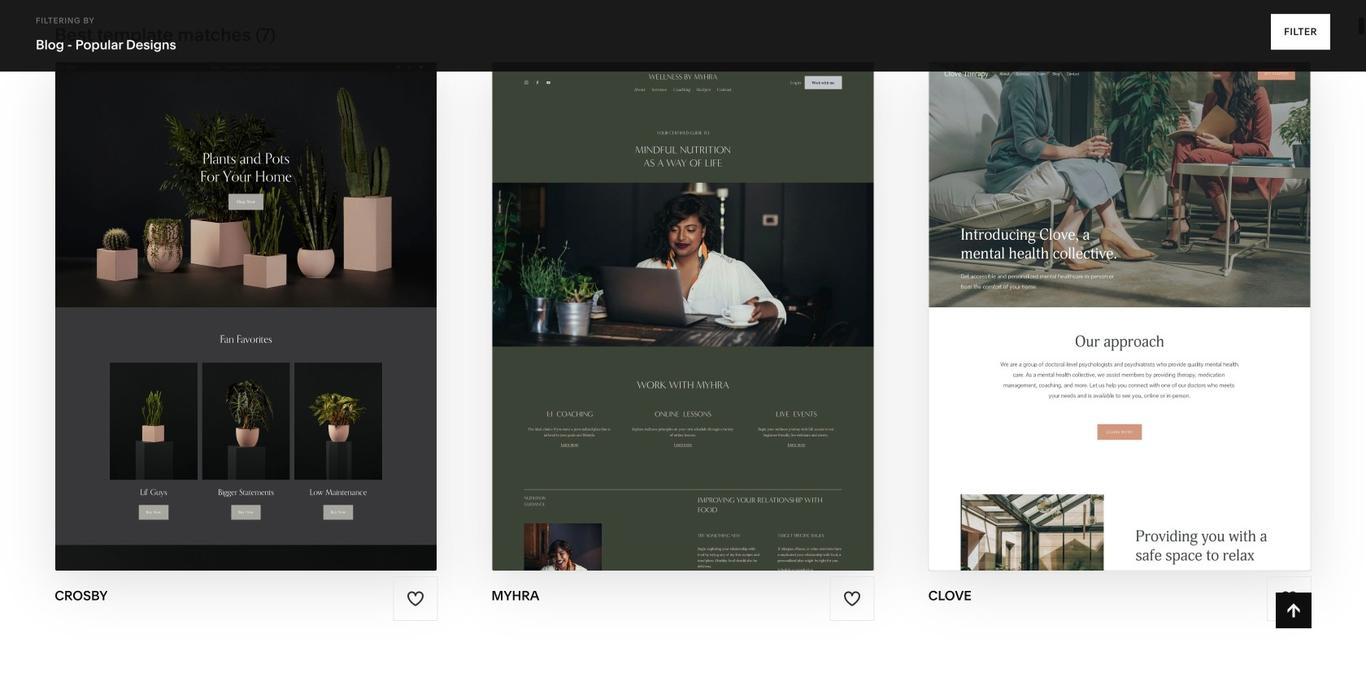 Task type: vqa. For each thing, say whether or not it's contained in the screenshot.
Back to top image
yes



Task type: locate. For each thing, give the bounding box(es) containing it.
back to top image
[[1285, 602, 1303, 620]]

myhra image
[[492, 62, 874, 571]]

add crosby to your favorites list image
[[407, 590, 425, 608]]

add myhra to your favorites list image
[[844, 590, 861, 608]]

add clove to your favorites list image
[[1281, 590, 1298, 608]]



Task type: describe. For each thing, give the bounding box(es) containing it.
clove image
[[929, 62, 1311, 571]]

crosby image
[[55, 62, 437, 571]]



